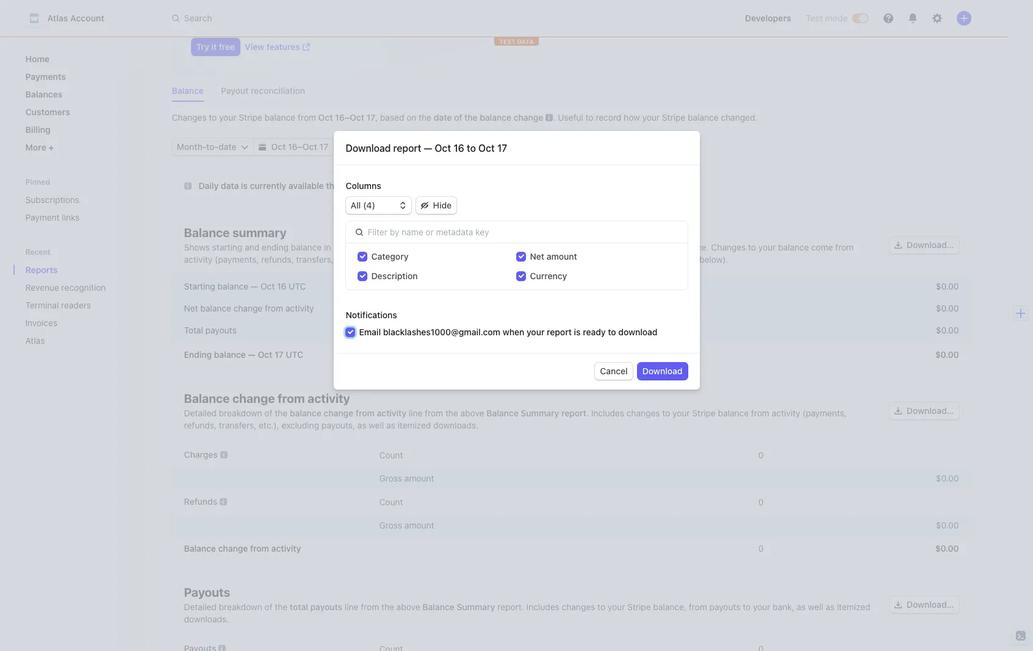 Task type: describe. For each thing, give the bounding box(es) containing it.
. includes changes to your stripe balance from activity (payments, refunds, transfers, etc.), excluding payouts, as well as itemized downloads.
[[184, 408, 847, 431]]

1 download… button from the top
[[890, 237, 959, 254]]

gross for refunds
[[379, 521, 402, 531]]

payouts inside balance summary shows starting and ending balance in your stripe account. starting balance is the sum of your available balance and pending balance. changes to your balance come from activity (payments, refunds, transfers, etc.) and from payouts to your bank (aggregated here and broken out in detail in the reports below).
[[394, 254, 425, 265]]

developers link
[[740, 9, 796, 28]]

net for net balance change from activity
[[184, 303, 198, 314]]

record
[[596, 112, 621, 123]]

change up payouts
[[218, 544, 248, 554]]

row containing starting balance —
[[172, 276, 971, 298]]

it
[[211, 41, 217, 52]]

custom
[[191, 15, 220, 25]]

month-
[[177, 142, 206, 152]]

row containing refunds
[[172, 489, 971, 516]]

detailed breakdown of the total payouts line from the above balance summary
[[184, 602, 495, 613]]

itemized inside . includes changes to your stripe balance from activity (payments, refunds, transfers, etc.), excluding payouts, as well as itemized downloads.
[[398, 420, 431, 431]]

atlas link
[[20, 331, 121, 351]]

your left bank,
[[753, 602, 770, 613]]

recent navigation links element
[[13, 247, 147, 351]]

hide
[[433, 200, 452, 210]]

accounting.
[[633, 2, 680, 13]]

17 right print
[[497, 143, 507, 154]]

ready
[[583, 327, 606, 337]]

balance.
[[675, 242, 709, 253]]

starting inside row
[[184, 281, 215, 292]]

balance summary shows starting and ending balance in your stripe account. starting balance is the sum of your available balance and pending balance. changes to your balance come from activity (payments, refunds, transfers, etc.) and from payouts to your bank (aggregated here and broken out in detail in the reports below).
[[184, 226, 854, 265]]

. for useful
[[553, 112, 556, 123]]

date inside popup button
[[218, 142, 236, 152]]

itemized inside "report. includes changes to your stripe balance, from payouts to your bank, as well as itemized downloads."
[[837, 602, 870, 613]]

daily
[[199, 181, 219, 191]]

detailed for payouts
[[184, 602, 217, 613]]

access
[[191, 2, 220, 13]]

non-
[[762, 2, 780, 13]]

in down pending
[[644, 254, 651, 265]]

transactions
[[806, 2, 855, 13]]

0 cell for charges
[[575, 447, 764, 464]]

2 vertical spatial line
[[345, 602, 358, 613]]

below).
[[699, 254, 728, 265]]

here
[[530, 254, 547, 265]]

tab list containing balance
[[172, 82, 971, 102]]

reconciliation
[[251, 85, 305, 96]]

download
[[618, 327, 658, 337]]

free
[[219, 41, 235, 52]]

your left balance,
[[608, 602, 625, 613]]

balance change from activity for 0
[[184, 544, 301, 554]]

you
[[682, 2, 697, 13]]

balance inside balance summary shows starting and ending balance in your stripe account. starting balance is the sum of your available balance and pending balance. changes to your balance come from activity (payments, refunds, transfers, etc.) and from payouts to your bank (aggregated here and broken out in detail in the reports below).
[[184, 226, 230, 240]]

utc for starting balance — oct 16 utc
[[289, 281, 306, 292]]

payouts,
[[321, 420, 355, 431]]

to-
[[206, 142, 218, 152]]

etc.),
[[259, 420, 279, 431]]

0 vertical spatial amount
[[547, 251, 577, 262]]

well inside "report. includes changes to your stripe balance, from payouts to your bank, as well as itemized downloads."
[[808, 602, 823, 613]]

0 vertical spatial summary
[[521, 408, 559, 419]]

payout
[[221, 85, 249, 96]]

to inside . includes changes to your stripe balance from activity (payments, refunds, transfers, etc.), excluding payouts, as well as itemized downloads.
[[662, 408, 670, 419]]

streamline
[[559, 2, 600, 13]]

home link
[[20, 49, 138, 69]]

(payments, inside . includes changes to your stripe balance from activity (payments, refunds, transfers, etc.), excluding payouts, as well as itemized downloads.
[[803, 408, 847, 419]]

account
[[70, 13, 104, 23]]

1 horizontal spatial –
[[345, 112, 350, 123]]

changed.
[[721, 112, 758, 123]]

ending balance — oct 17 utc
[[184, 350, 303, 360]]

or
[[899, 2, 907, 13]]

$0.00 cell for charges
[[770, 474, 959, 484]]

pinned element
[[20, 190, 138, 228]]

0 vertical spatial revenue
[[283, 2, 315, 13]]

transfers, inside balance summary shows starting and ending balance in your stripe account. starting balance is the sum of your available balance and pending balance. changes to your balance come from activity (payments, refunds, transfers, etc.) and from payouts to your bank (aggregated here and broken out in detail in the reports below).
[[296, 254, 334, 265]]

can
[[699, 2, 713, 13]]

2 horizontal spatial is
[[574, 327, 581, 337]]

grid for balance summary
[[172, 276, 971, 369]]

of up schedule…
[[454, 112, 462, 123]]

balance,
[[653, 602, 686, 613]]

that
[[348, 2, 363, 13]]

breakdown for payouts
[[219, 602, 262, 613]]

— for starting
[[251, 281, 258, 292]]

8 row from the top
[[172, 516, 971, 536]]

available inside balance summary shows starting and ending balance in your stripe account. starting balance is the sum of your available balance and pending balance. changes to your balance come from activity (payments, refunds, transfers, etc.) and from payouts to your bank (aggregated here and broken out in detail in the reports below).
[[555, 242, 589, 253]]

notifications
[[346, 310, 397, 320]]

payouts
[[184, 586, 230, 600]]

your down automatically
[[373, 15, 391, 25]]

automatically
[[366, 2, 418, 13]]

changes inside balance summary shows starting and ending balance in your stripe account. starting balance is the sum of your available balance and pending balance. changes to your balance come from activity (payments, refunds, transfers, etc.) and from payouts to your bank (aggregated here and broken out in detail in the reports below).
[[711, 242, 746, 253]]

balance inside . includes changes to your stripe balance from activity (payments, refunds, transfers, etc.), excluding payouts, as well as itemized downloads.
[[718, 408, 749, 419]]

and up currency at the top right of the page
[[549, 254, 564, 265]]

accrual
[[602, 2, 631, 13]]

more
[[25, 142, 48, 153]]

count for refunds
[[379, 497, 403, 507]]

row containing net balance change from activity
[[172, 298, 971, 320]]

currency
[[530, 271, 567, 281]]

balances link
[[20, 84, 138, 104]]

your inside . includes changes to your stripe balance from activity (payments, refunds, transfers, etc.), excluding payouts, as well as itemized downloads.
[[672, 408, 690, 419]]

1 download… from the top
[[907, 240, 954, 250]]

out
[[596, 254, 609, 265]]

terminal readers link
[[20, 295, 121, 315]]

summary
[[232, 226, 287, 240]]

mode
[[825, 13, 848, 23]]

Search search field
[[164, 7, 509, 30]]

of-
[[238, 2, 250, 13]]

access out-of-the-box revenue reports that automatically capture your latest stripe data and streamline accrual accounting. you can also import non-stripe transactions and terms or set custom rules to recognize revenue in line with your accounting practices.
[[191, 2, 922, 25]]

. for includes
[[586, 408, 589, 419]]

data
[[517, 38, 534, 45]]

changes to your stripe balance from oct 16 – oct 17 , based on the
[[172, 112, 431, 123]]

revenue recognition
[[25, 283, 106, 293]]

revenue
[[25, 283, 59, 293]]

links
[[62, 212, 80, 223]]

import
[[734, 2, 759, 13]]

blacklashes1000@gmail.com
[[383, 327, 500, 337]]

— for download
[[424, 143, 432, 154]]

svg image for hide
[[421, 202, 428, 209]]

balance inside row
[[184, 544, 216, 554]]

date of the balance change
[[434, 112, 543, 123]]

accounting
[[393, 15, 437, 25]]

gross for charges
[[379, 474, 402, 484]]

useful
[[558, 112, 583, 123]]

(payments, inside balance summary shows starting and ending balance in your stripe account. starting balance is the sum of your available balance and pending balance. changes to your balance come from activity (payments, refunds, transfers, etc.) and from payouts to your bank (aggregated here and broken out in detail in the reports below).
[[215, 254, 259, 265]]

0 horizontal spatial –
[[298, 142, 303, 152]]

refunds, inside balance summary shows starting and ending balance in your stripe account. starting balance is the sum of your available balance and pending balance. changes to your balance come from activity (payments, refunds, transfers, etc.) and from payouts to your bank (aggregated here and broken out in detail in the reports below).
[[261, 254, 294, 265]]

ending
[[262, 242, 289, 253]]

print button
[[469, 139, 498, 156]]

your up etc.)
[[333, 242, 351, 253]]

pinned
[[25, 178, 50, 187]]

payment
[[25, 212, 60, 223]]

reports inside access out-of-the-box revenue reports that automatically capture your latest stripe data and streamline accrual accounting. you can also import non-stripe transactions and terms or set custom rules to recognize revenue in line with your accounting practices.
[[317, 2, 346, 13]]

0 vertical spatial date
[[434, 112, 452, 123]]

6 row from the top
[[172, 469, 971, 489]]

gross amount for charges
[[379, 474, 434, 484]]

home
[[25, 54, 50, 64]]

when
[[503, 327, 524, 337]]

starting
[[212, 242, 242, 253]]

utc inside button
[[355, 142, 373, 152]]

search
[[184, 13, 212, 23]]

subscriptions
[[25, 195, 79, 205]]

your right how
[[642, 112, 660, 123]]

0 vertical spatial above
[[460, 408, 484, 419]]

download… button for payouts
[[890, 597, 959, 614]]

utc button
[[338, 139, 378, 156]]

and down summary
[[245, 242, 259, 253]]

of inside balance summary shows starting and ending balance in your stripe account. starting balance is the sum of your available balance and pending balance. changes to your balance come from activity (payments, refunds, transfers, etc.) and from payouts to your bank (aggregated here and broken out in detail in the reports below).
[[525, 242, 533, 253]]

change up etc.),
[[232, 392, 275, 406]]

balance change from activity for detailed breakdown of the
[[184, 392, 350, 406]]

columns
[[346, 180, 381, 191]]

and up detail
[[624, 242, 639, 253]]

1 vertical spatial line
[[409, 408, 422, 419]]

download report — oct 16 to oct 17
[[346, 143, 507, 154]]

terminal
[[25, 300, 59, 311]]

transfers, inside . includes changes to your stripe balance from activity (payments, refunds, transfers, etc.), excluding payouts, as well as itemized downloads.
[[219, 420, 256, 431]]

0 horizontal spatial summary
[[457, 602, 495, 613]]

your left come
[[758, 242, 776, 253]]

includes for balance change from activity
[[591, 408, 624, 419]]

readers
[[61, 300, 91, 311]]

$0.00 cell for refunds
[[770, 521, 959, 531]]

change up payouts,
[[324, 408, 353, 419]]

more button
[[20, 137, 138, 157]]

download… button for balance change from activity
[[890, 403, 959, 420]]

data inside access out-of-the-box revenue reports that automatically capture your latest stripe data and streamline accrual accounting. you can also import non-stripe transactions and terms or set custom rules to recognize revenue in line with your accounting practices.
[[522, 2, 540, 13]]

stripe inside . includes changes to your stripe balance from activity (payments, refunds, transfers, etc.), excluding payouts, as well as itemized downloads.
[[692, 408, 716, 419]]

through
[[326, 181, 358, 191]]

with
[[355, 15, 371, 25]]

test data
[[499, 38, 534, 45]]



Task type: vqa. For each thing, say whether or not it's contained in the screenshot.
text box
no



Task type: locate. For each thing, give the bounding box(es) containing it.
count for charges
[[379, 450, 403, 460]]

test mode
[[806, 13, 848, 23]]

0 horizontal spatial above
[[396, 602, 420, 613]]

0 cell
[[575, 447, 764, 464], [575, 494, 764, 511]]

0 vertical spatial downloads.
[[433, 420, 478, 431]]

1 horizontal spatial data
[[522, 2, 540, 13]]

1 vertical spatial 0
[[758, 497, 764, 507]]

and right etc.)
[[356, 254, 371, 265]]

1 vertical spatial itemized
[[837, 602, 870, 613]]

breakdown up etc.),
[[219, 408, 262, 419]]

grid
[[172, 276, 971, 369], [172, 442, 971, 563]]

1 horizontal spatial reports
[[669, 254, 697, 265]]

breakdown
[[219, 408, 262, 419], [219, 602, 262, 613]]

includes inside "report. includes changes to your stripe balance, from payouts to your bank, as well as itemized downloads."
[[526, 602, 559, 613]]

3 download… button from the top
[[890, 597, 959, 614]]

shows
[[184, 242, 210, 253]]

2 count from the top
[[379, 497, 403, 507]]

17 right through
[[377, 181, 386, 191]]

svg image
[[343, 143, 350, 151], [421, 202, 428, 209]]

starting
[[415, 242, 446, 253], [184, 281, 215, 292]]

activity inside . includes changes to your stripe balance from activity (payments, refunds, transfers, etc.), excluding payouts, as well as itemized downloads.
[[772, 408, 800, 419]]

1 vertical spatial refunds,
[[184, 420, 217, 431]]

1 horizontal spatial svg image
[[421, 202, 428, 209]]

stripe inside "report. includes changes to your stripe balance, from payouts to your bank, as well as itemized downloads."
[[627, 602, 651, 613]]

1 gross from the top
[[379, 474, 402, 484]]

1 $0.00 cell from the top
[[770, 474, 959, 484]]

your down payout
[[219, 112, 236, 123]]

well inside . includes changes to your stripe balance from activity (payments, refunds, transfers, etc.), excluding payouts, as well as itemized downloads.
[[369, 420, 384, 431]]

total
[[290, 602, 308, 613]]

core navigation links element
[[20, 49, 138, 157]]

0 vertical spatial starting
[[415, 242, 446, 253]]

atlas inside "recent" element
[[25, 336, 45, 346]]

your right when
[[527, 327, 545, 337]]

2 download… button from the top
[[890, 403, 959, 420]]

changes inside "report. includes changes to your stripe balance, from payouts to your bank, as well as itemized downloads."
[[562, 602, 595, 613]]

3 row from the top
[[172, 320, 971, 342]]

2 0 from the top
[[758, 497, 764, 507]]

reports down "balance."
[[669, 254, 697, 265]]

1 horizontal spatial available
[[555, 242, 589, 253]]

1 vertical spatial revenue
[[296, 15, 327, 25]]

0 horizontal spatial refunds,
[[184, 420, 217, 431]]

detailed
[[184, 408, 217, 419], [184, 602, 217, 613]]

includes for payouts
[[526, 602, 559, 613]]

net for net amount
[[530, 251, 544, 262]]

16 down the changes to your stripe balance from oct 16 – oct 17 , based on the
[[288, 142, 298, 152]]

1 vertical spatial breakdown
[[219, 602, 262, 613]]

changes for payouts
[[562, 602, 595, 613]]

$0.00 cell
[[770, 474, 959, 484], [770, 521, 959, 531]]

.
[[553, 112, 556, 123], [586, 408, 589, 419]]

(payments,
[[215, 254, 259, 265], [803, 408, 847, 419]]

1 vertical spatial data
[[221, 181, 239, 191]]

download for download
[[642, 366, 683, 376]]

cancel
[[600, 366, 628, 376]]

(aggregated
[[479, 254, 527, 265]]

amount
[[547, 251, 577, 262], [404, 474, 434, 484], [404, 521, 434, 531]]

broken
[[566, 254, 594, 265]]

itemized
[[398, 420, 431, 431], [837, 602, 870, 613]]

in right ending
[[324, 242, 331, 253]]

changes up below).
[[711, 242, 746, 253]]

grid containing charges
[[172, 442, 971, 563]]

1 vertical spatial $0.00 cell
[[770, 521, 959, 531]]

also
[[715, 2, 731, 13]]

is left ready
[[574, 327, 581, 337]]

,
[[375, 112, 378, 123]]

atlas left account
[[47, 13, 68, 23]]

– down the changes to your stripe balance from oct 16 – oct 17 , based on the
[[298, 142, 303, 152]]

1 horizontal spatial well
[[808, 602, 823, 613]]

in right out
[[611, 254, 618, 265]]

17 left based in the top left of the page
[[366, 112, 375, 123]]

0 vertical spatial transfers,
[[296, 254, 334, 265]]

0 vertical spatial itemized
[[398, 420, 431, 431]]

1 vertical spatial (payments,
[[803, 408, 847, 419]]

0 vertical spatial 0
[[758, 450, 764, 460]]

is left currently
[[241, 181, 248, 191]]

1 horizontal spatial net
[[530, 251, 544, 262]]

2 grid from the top
[[172, 442, 971, 563]]

includes
[[591, 408, 624, 419], [526, 602, 559, 613]]

1 vertical spatial summary
[[457, 602, 495, 613]]

row containing balance change from activity
[[172, 536, 971, 563]]

17 left utc button
[[319, 142, 328, 152]]

3 0 from the top
[[758, 544, 764, 554]]

2 vertical spatial download…
[[907, 600, 954, 610]]

line
[[339, 15, 352, 25], [409, 408, 422, 419], [345, 602, 358, 613]]

1 vertical spatial transfers,
[[219, 420, 256, 431]]

recognize
[[255, 15, 293, 25]]

grid containing starting balance —
[[172, 276, 971, 369]]

1 horizontal spatial refunds,
[[261, 254, 294, 265]]

download… button
[[890, 237, 959, 254], [890, 403, 959, 420], [890, 597, 959, 614]]

1 horizontal spatial .
[[586, 408, 589, 419]]

net balance change from activity
[[184, 303, 314, 314]]

download down download
[[642, 366, 683, 376]]

2 row from the top
[[172, 298, 971, 320]]

svg image for utc
[[343, 143, 350, 151]]

0 vertical spatial available
[[289, 181, 324, 191]]

from
[[298, 112, 316, 123], [835, 242, 854, 253], [373, 254, 392, 265], [265, 303, 283, 314], [278, 392, 305, 406], [356, 408, 375, 419], [425, 408, 443, 419], [751, 408, 769, 419], [250, 544, 269, 554], [361, 602, 379, 613], [689, 602, 707, 613]]

1 vertical spatial starting
[[184, 281, 215, 292]]

16 inside row
[[277, 281, 286, 292]]

0 horizontal spatial svg image
[[343, 143, 350, 151]]

7 row from the top
[[172, 489, 971, 516]]

1 detailed from the top
[[184, 408, 217, 419]]

1 horizontal spatial itemized
[[837, 602, 870, 613]]

date up schedule…
[[434, 112, 452, 123]]

1 vertical spatial report
[[547, 327, 572, 337]]

0 vertical spatial well
[[369, 420, 384, 431]]

payment links link
[[20, 207, 138, 228]]

0 horizontal spatial download
[[346, 143, 391, 154]]

1 vertical spatial amount
[[404, 474, 434, 484]]

2 gross from the top
[[379, 521, 402, 531]]

16
[[335, 112, 345, 123], [288, 142, 298, 152], [454, 143, 464, 154], [277, 281, 286, 292]]

schedule…
[[415, 142, 460, 152]]

2 vertical spatial report
[[561, 408, 586, 419]]

1 horizontal spatial starting
[[415, 242, 446, 253]]

atlas inside 'button'
[[47, 13, 68, 23]]

date right month-
[[218, 142, 236, 152]]

0 cell for refunds
[[575, 494, 764, 511]]

download for download report — oct 16 to oct 17
[[346, 143, 391, 154]]

0 vertical spatial net
[[530, 251, 544, 262]]

0 vertical spatial breakdown
[[219, 408, 262, 419]]

starting balance — oct 16 utc
[[184, 281, 306, 292]]

1 vertical spatial detailed
[[184, 602, 217, 613]]

— for ending
[[248, 350, 255, 360]]

1 horizontal spatial date
[[434, 112, 452, 123]]

refunds, up charges on the bottom left
[[184, 420, 217, 431]]

revenue right recognize
[[296, 15, 327, 25]]

downloads. inside . includes changes to your stripe balance from activity (payments, refunds, transfers, etc.), excluding payouts, as well as itemized downloads.
[[433, 420, 478, 431]]

1 vertical spatial atlas
[[25, 336, 45, 346]]

transfers, left etc.)
[[296, 254, 334, 265]]

2 vertical spatial utc
[[286, 350, 303, 360]]

svg image inside hide button
[[421, 202, 428, 209]]

reports inside balance summary shows starting and ending balance in your stripe account. starting balance is the sum of your available balance and pending balance. changes to your balance come from activity (payments, refunds, transfers, etc.) and from payouts to your bank (aggregated here and broken out in detail in the reports below).
[[669, 254, 697, 265]]

test
[[499, 38, 515, 45]]

9 row from the top
[[172, 536, 971, 563]]

0 vertical spatial changes
[[172, 112, 207, 123]]

gross amount for refunds
[[379, 521, 434, 531]]

of up etc.),
[[264, 408, 272, 419]]

try it free button
[[191, 38, 240, 56]]

svg image left hide
[[421, 202, 428, 209]]

2 0 cell from the top
[[575, 494, 764, 511]]

download inside button
[[642, 366, 683, 376]]

0 horizontal spatial is
[[241, 181, 248, 191]]

stripe
[[497, 2, 520, 13], [780, 2, 804, 13], [239, 112, 262, 123], [662, 112, 685, 123], [353, 242, 376, 253], [692, 408, 716, 419], [627, 602, 651, 613]]

category
[[371, 251, 409, 262]]

of
[[454, 112, 462, 123], [525, 242, 533, 253], [264, 408, 272, 419], [264, 602, 272, 613]]

developers
[[745, 13, 791, 23]]

activity inside balance summary shows starting and ending balance in your stripe account. starting balance is the sum of your available balance and pending balance. changes to your balance come from activity (payments, refunds, transfers, etc.) and from payouts to your bank (aggregated here and broken out in detail in the reports below).
[[184, 254, 213, 265]]

stripe inside balance summary shows starting and ending balance in your stripe account. starting balance is the sum of your available balance and pending balance. changes to your balance come from activity (payments, refunds, transfers, etc.) and from payouts to your bank (aggregated here and broken out in detail in the reports below).
[[353, 242, 376, 253]]

2 detailed from the top
[[184, 602, 217, 613]]

and left streamline
[[542, 2, 557, 13]]

download… for payouts
[[907, 600, 954, 610]]

1 horizontal spatial above
[[460, 408, 484, 419]]

net up total
[[184, 303, 198, 314]]

activity
[[184, 254, 213, 265], [285, 303, 314, 314], [308, 392, 350, 406], [377, 408, 406, 419], [772, 408, 800, 419], [271, 544, 301, 554]]

to inside access out-of-the-box revenue reports that automatically capture your latest stripe data and streamline accrual accounting. you can also import non-stripe transactions and terms or set custom rules to recognize revenue in line with your accounting practices.
[[244, 15, 252, 25]]

1 horizontal spatial transfers,
[[296, 254, 334, 265]]

0 vertical spatial changes
[[627, 408, 660, 419]]

2 vertical spatial amount
[[404, 521, 434, 531]]

0 horizontal spatial well
[[369, 420, 384, 431]]

0 horizontal spatial date
[[218, 142, 236, 152]]

detailed down payouts
[[184, 602, 217, 613]]

download down ","
[[346, 143, 391, 154]]

10 row from the top
[[172, 636, 971, 652]]

Filter by name or metadata key text field
[[363, 221, 678, 243]]

is up (aggregated
[[482, 242, 488, 253]]

0 horizontal spatial itemized
[[398, 420, 431, 431]]

0 horizontal spatial reports
[[317, 2, 346, 13]]

available left through
[[289, 181, 324, 191]]

view features
[[245, 41, 300, 52]]

includes down cancel button
[[591, 408, 624, 419]]

transfers,
[[296, 254, 334, 265], [219, 420, 256, 431]]

pinned navigation links element
[[20, 177, 138, 228]]

0 vertical spatial report
[[393, 143, 421, 154]]

data right daily
[[221, 181, 239, 191]]

4 row from the top
[[172, 342, 971, 369]]

invoices
[[25, 318, 57, 328]]

your up here
[[535, 242, 552, 253]]

0 vertical spatial download…
[[907, 240, 954, 250]]

atlas account
[[47, 13, 104, 23]]

0 vertical spatial includes
[[591, 408, 624, 419]]

sum
[[506, 242, 522, 253]]

svg image inside schedule… button
[[403, 143, 410, 151]]

summary
[[521, 408, 559, 419], [457, 602, 495, 613]]

0 vertical spatial line
[[339, 15, 352, 25]]

atlas for atlas
[[25, 336, 45, 346]]

schedule… button
[[398, 139, 464, 156]]

available up "broken"
[[555, 242, 589, 253]]

1 vertical spatial includes
[[526, 602, 559, 613]]

includes inside . includes changes to your stripe balance from activity (payments, refunds, transfers, etc.), excluding payouts, as well as itemized downloads.
[[591, 408, 624, 419]]

svg image up through
[[343, 143, 350, 151]]

1 vertical spatial available
[[555, 242, 589, 253]]

payout reconciliation link
[[221, 82, 312, 102]]

transfers, left etc.),
[[219, 420, 256, 431]]

terms
[[874, 2, 897, 13]]

2 download… from the top
[[907, 406, 954, 416]]

1 row from the top
[[172, 276, 971, 298]]

2 balance change from activity from the top
[[184, 544, 301, 554]]

test
[[806, 13, 823, 23]]

0 horizontal spatial net
[[184, 303, 198, 314]]

downloads. inside "report. includes changes to your stripe balance, from payouts to your bank, as well as itemized downloads."
[[184, 614, 229, 625]]

detailed up charges on the bottom left
[[184, 408, 217, 419]]

reports left that
[[317, 2, 346, 13]]

0 horizontal spatial includes
[[526, 602, 559, 613]]

0 vertical spatial refunds,
[[261, 254, 294, 265]]

1 vertical spatial grid
[[172, 442, 971, 563]]

0 for charges
[[758, 450, 764, 460]]

atlas down the invoices
[[25, 336, 45, 346]]

0 vertical spatial download
[[346, 143, 391, 154]]

3 download… from the top
[[907, 600, 954, 610]]

– left ","
[[345, 112, 350, 123]]

balance change from activity inside row
[[184, 544, 301, 554]]

1 vertical spatial downloads.
[[184, 614, 229, 625]]

row
[[172, 276, 971, 298], [172, 298, 971, 320], [172, 320, 971, 342], [172, 342, 971, 369], [172, 442, 971, 469], [172, 469, 971, 489], [172, 489, 971, 516], [172, 516, 971, 536], [172, 536, 971, 563], [172, 636, 971, 652]]

balance change from activity up payouts
[[184, 544, 301, 554]]

recent element
[[13, 260, 147, 351]]

and left terms
[[857, 2, 872, 13]]

starting down 'shows'
[[184, 281, 215, 292]]

1 vertical spatial download
[[642, 366, 683, 376]]

amount for charges
[[404, 474, 434, 484]]

amount for refunds
[[404, 521, 434, 531]]

2 gross amount from the top
[[379, 521, 434, 531]]

includes right report.
[[526, 602, 559, 613]]

1 horizontal spatial includes
[[591, 408, 624, 419]]

0 for refunds
[[758, 497, 764, 507]]

billing link
[[20, 120, 138, 140]]

tab list
[[172, 82, 971, 102]]

0 vertical spatial —
[[424, 143, 432, 154]]

1 0 cell from the top
[[575, 447, 764, 464]]

16 up net balance change from activity
[[277, 281, 286, 292]]

well down detailed breakdown of the balance change from activity line from the above balance summary report
[[369, 420, 384, 431]]

refunds,
[[261, 254, 294, 265], [184, 420, 217, 431]]

from inside . includes changes to your stripe balance from activity (payments, refunds, transfers, etc.), excluding payouts, as well as itemized downloads.
[[751, 408, 769, 419]]

atlas for atlas account
[[47, 13, 68, 23]]

0 horizontal spatial .
[[553, 112, 556, 123]]

1 vertical spatial balance change from activity
[[184, 544, 301, 554]]

view features link
[[245, 41, 310, 53]]

row containing total payouts
[[172, 320, 971, 342]]

gross
[[379, 474, 402, 484], [379, 521, 402, 531]]

account.
[[379, 242, 413, 253]]

1 vertical spatial .
[[586, 408, 589, 419]]

change down starting balance — oct 16 utc at the left top
[[233, 303, 263, 314]]

atlas
[[47, 13, 68, 23], [25, 336, 45, 346]]

change left useful
[[514, 112, 543, 123]]

the-
[[250, 2, 267, 13]]

2 breakdown from the top
[[219, 602, 262, 613]]

daily data is currently available through oct 17
[[199, 181, 386, 191]]

1 vertical spatial –
[[298, 142, 303, 152]]

1 0 from the top
[[758, 450, 764, 460]]

1 vertical spatial changes
[[562, 602, 595, 613]]

net inside row
[[184, 303, 198, 314]]

changes for balance change from activity
[[627, 408, 660, 419]]

month-to-date
[[177, 142, 236, 152]]

2 vertical spatial —
[[248, 350, 255, 360]]

1 vertical spatial 0 cell
[[575, 494, 764, 511]]

of right sum
[[525, 242, 533, 253]]

your up practices.
[[453, 2, 470, 13]]

payouts inside "report. includes changes to your stripe balance, from payouts to your bank, as well as itemized downloads."
[[709, 602, 741, 613]]

row containing ending balance —
[[172, 342, 971, 369]]

2 $0.00 cell from the top
[[770, 521, 959, 531]]

1 vertical spatial gross amount
[[379, 521, 434, 531]]

1 horizontal spatial is
[[482, 242, 488, 253]]

billing
[[25, 124, 51, 135]]

line inside access out-of-the-box revenue reports that automatically capture your latest stripe data and streamline accrual accounting. you can also import non-stripe transactions and terms or set custom rules to recognize revenue in line with your accounting practices.
[[339, 15, 352, 25]]

refunds, inside . includes changes to your stripe balance from activity (payments, refunds, transfers, etc.), excluding payouts, as well as itemized downloads.
[[184, 420, 217, 431]]

1 horizontal spatial atlas
[[47, 13, 68, 23]]

in inside access out-of-the-box revenue reports that automatically capture your latest stripe data and streamline accrual accounting. you can also import non-stripe transactions and terms or set custom rules to recognize revenue in line with your accounting practices.
[[329, 15, 336, 25]]

breakdown for balance change from activity
[[219, 408, 262, 419]]

refunds, down ending
[[261, 254, 294, 265]]

1 grid from the top
[[172, 276, 971, 369]]

of left total
[[264, 602, 272, 613]]

1 count from the top
[[379, 450, 403, 460]]

detailed for balance change from activity
[[184, 408, 217, 419]]

out-
[[222, 2, 239, 13]]

0 vertical spatial atlas
[[47, 13, 68, 23]]

0 horizontal spatial starting
[[184, 281, 215, 292]]

1 balance change from activity from the top
[[184, 392, 350, 406]]

how
[[624, 112, 640, 123]]

refunds
[[184, 497, 217, 507]]

starting right the account.
[[415, 242, 446, 253]]

svg image inside utc button
[[343, 143, 350, 151]]

downloads.
[[433, 420, 478, 431], [184, 614, 229, 625]]

customers
[[25, 107, 70, 117]]

balance link
[[172, 82, 211, 102]]

1 breakdown from the top
[[219, 408, 262, 419]]

your left bank
[[438, 254, 455, 265]]

breakdown down payouts
[[219, 602, 262, 613]]

16 up utc button
[[335, 112, 345, 123]]

0 vertical spatial (payments,
[[215, 254, 259, 265]]

payment links
[[25, 212, 80, 223]]

based
[[380, 112, 404, 123]]

data up data
[[522, 2, 540, 13]]

0 vertical spatial data
[[522, 2, 540, 13]]

1 vertical spatial count
[[379, 497, 403, 507]]

balance change from activity up etc.),
[[184, 392, 350, 406]]

on
[[407, 112, 416, 123]]

charges
[[184, 450, 218, 460]]

your down download button
[[672, 408, 690, 419]]

starting inside balance summary shows starting and ending balance in your stripe account. starting balance is the sum of your available balance and pending balance. changes to your balance come from activity (payments, refunds, transfers, etc.) and from payouts to your bank (aggregated here and broken out in detail in the reports below).
[[415, 242, 446, 253]]

1 gross amount from the top
[[379, 474, 434, 484]]

cell
[[770, 447, 959, 464], [184, 474, 373, 484], [184, 521, 373, 531], [575, 641, 764, 652]]

1 horizontal spatial downloads.
[[433, 420, 478, 431]]

excluding
[[282, 420, 319, 431]]

svg image inside month-to-date popup button
[[241, 143, 249, 151]]

practices.
[[439, 15, 478, 25]]

changes
[[172, 112, 207, 123], [711, 242, 746, 253]]

5 row from the top
[[172, 442, 971, 469]]

download… for balance change from activity
[[907, 406, 954, 416]]

row containing charges
[[172, 442, 971, 469]]

try
[[196, 41, 209, 52]]

. inside . includes changes to your stripe balance from activity (payments, refunds, transfers, etc.), excluding payouts, as well as itemized downloads.
[[586, 408, 589, 419]]

to
[[244, 15, 252, 25], [209, 112, 217, 123], [586, 112, 593, 123], [467, 143, 476, 154], [748, 242, 756, 253], [427, 254, 435, 265], [608, 327, 616, 337], [662, 408, 670, 419], [597, 602, 605, 613], [743, 602, 751, 613]]

17
[[366, 112, 375, 123], [319, 142, 328, 152], [497, 143, 507, 154], [377, 181, 386, 191], [275, 350, 283, 360]]

1 vertical spatial utc
[[289, 281, 306, 292]]

0 horizontal spatial data
[[221, 181, 239, 191]]

16 left print button
[[454, 143, 464, 154]]

utc for ending balance — oct 17 utc
[[286, 350, 303, 360]]

2 vertical spatial is
[[574, 327, 581, 337]]

download…
[[907, 240, 954, 250], [907, 406, 954, 416], [907, 600, 954, 610]]

0 horizontal spatial downloads.
[[184, 614, 229, 625]]

17 down net balance change from activity
[[275, 350, 283, 360]]

well right bank,
[[808, 602, 823, 613]]

is inside balance summary shows starting and ending balance in your stripe account. starting balance is the sum of your available balance and pending balance. changes to your balance come from activity (payments, refunds, transfers, etc.) and from payouts to your bank (aggregated here and broken out in detail in the reports below).
[[482, 242, 488, 253]]

0 horizontal spatial atlas
[[25, 336, 45, 346]]

svg image
[[241, 143, 249, 151], [259, 143, 266, 151], [403, 143, 410, 151], [184, 182, 191, 190], [894, 242, 902, 249], [894, 408, 902, 415], [894, 602, 902, 609]]

revenue right box
[[283, 2, 315, 13]]

features
[[267, 41, 300, 52]]

download
[[346, 143, 391, 154], [642, 366, 683, 376]]

bank,
[[773, 602, 794, 613]]

1 vertical spatial reports
[[669, 254, 697, 265]]

from inside "report. includes changes to your stripe balance, from payouts to your bank, as well as itemized downloads."
[[689, 602, 707, 613]]

payouts inside row
[[205, 325, 237, 336]]

2 vertical spatial 0
[[758, 544, 764, 554]]

changes inside . includes changes to your stripe balance from activity (payments, refunds, transfers, etc.), excluding payouts, as well as itemized downloads.
[[627, 408, 660, 419]]

in left 'with'
[[329, 15, 336, 25]]

net up currency at the top right of the page
[[530, 251, 544, 262]]

total
[[184, 325, 203, 336]]

rules
[[223, 15, 242, 25]]

changes down balance link
[[172, 112, 207, 123]]

1 horizontal spatial summary
[[521, 408, 559, 419]]

1 vertical spatial download…
[[907, 406, 954, 416]]

subscriptions link
[[20, 190, 138, 210]]

17 inside row
[[275, 350, 283, 360]]

0 vertical spatial gross
[[379, 474, 402, 484]]

grid for balance change from activity
[[172, 442, 971, 563]]

0 vertical spatial detailed
[[184, 408, 217, 419]]



